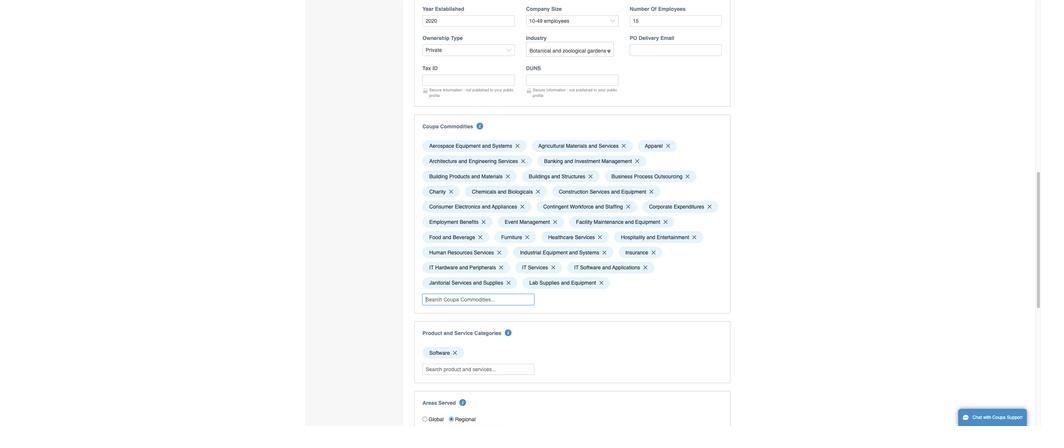 Task type: locate. For each thing, give the bounding box(es) containing it.
it inside option
[[429, 265, 434, 271]]

equipment down process
[[622, 189, 647, 195]]

2 profile from the left
[[533, 93, 544, 98]]

1 public from the left
[[503, 88, 514, 92]]

1 horizontal spatial information
[[547, 88, 566, 92]]

2 published from the left
[[576, 88, 593, 92]]

supplies
[[483, 280, 504, 286], [540, 280, 560, 286]]

services down it hardware and peripherals
[[452, 280, 472, 286]]

it hardware and peripherals
[[429, 265, 496, 271]]

furniture
[[501, 234, 522, 240]]

to down the tax id text box
[[490, 88, 494, 92]]

food and beverage option
[[423, 231, 489, 243]]

2 information from the left
[[547, 88, 566, 92]]

and inside consumer electronics and appliances option
[[482, 204, 491, 210]]

1 horizontal spatial coupa
[[993, 415, 1006, 420]]

3 it from the left
[[574, 265, 579, 271]]

not
[[466, 88, 471, 92], [570, 88, 575, 92]]

and inside food and beverage option
[[443, 234, 452, 240]]

buildings and structures option
[[522, 171, 600, 182]]

services up the 'contingent workforce and staffing' option
[[590, 189, 610, 195]]

1 to from the left
[[490, 88, 494, 92]]

human resources services option
[[423, 247, 508, 258]]

management
[[602, 158, 632, 164], [520, 219, 550, 225]]

1 not from the left
[[466, 88, 471, 92]]

Number Of Employees text field
[[630, 15, 722, 27]]

and right the food
[[443, 234, 452, 240]]

published for tax id
[[473, 88, 489, 92]]

areas
[[423, 400, 437, 406]]

service
[[455, 330, 473, 336]]

2 it from the left
[[522, 265, 527, 271]]

information
[[443, 88, 462, 92], [547, 88, 566, 92]]

public
[[503, 88, 514, 92], [607, 88, 617, 92]]

- down duns text box
[[567, 88, 569, 92]]

1 horizontal spatial systems
[[580, 249, 600, 255]]

to
[[490, 88, 494, 92], [594, 88, 597, 92]]

corporate
[[649, 204, 673, 210]]

1 horizontal spatial secure
[[533, 88, 545, 92]]

0 horizontal spatial supplies
[[483, 280, 504, 286]]

1 vertical spatial materials
[[482, 173, 503, 179]]

services right engineering
[[498, 158, 518, 164]]

coupa up aerospace
[[423, 123, 439, 129]]

secure information - not published to your public profile down duns text box
[[533, 88, 617, 98]]

selected list box
[[420, 138, 725, 290], [420, 345, 725, 360]]

systems
[[492, 143, 513, 149], [580, 249, 600, 255]]

investment
[[575, 158, 600, 164]]

services
[[599, 143, 619, 149], [498, 158, 518, 164], [590, 189, 610, 195], [575, 234, 595, 240], [474, 249, 494, 255], [528, 265, 548, 271], [452, 280, 472, 286]]

1 information from the left
[[443, 88, 462, 92]]

lab supplies and equipment option
[[523, 277, 611, 289]]

and down the human resources services option
[[460, 265, 468, 271]]

additional information image for coupa commodities
[[477, 123, 484, 129]]

and left staffing
[[595, 204, 604, 210]]

beverage
[[453, 234, 475, 240]]

management up business at the top
[[602, 158, 632, 164]]

hardware
[[435, 265, 458, 271]]

secure information - not published to your public profile for duns
[[533, 88, 617, 98]]

1 vertical spatial coupa
[[993, 415, 1006, 420]]

1 horizontal spatial to
[[594, 88, 597, 92]]

it services
[[522, 265, 548, 271]]

number
[[630, 6, 650, 12]]

banking
[[544, 158, 563, 164]]

supplies right lab on the bottom right of page
[[540, 280, 560, 286]]

services up banking and investment management option
[[599, 143, 619, 149]]

0 horizontal spatial additional information image
[[477, 123, 484, 129]]

areas served
[[423, 400, 456, 406]]

0 horizontal spatial secure information - not published to your public profile
[[429, 88, 514, 98]]

0 vertical spatial coupa
[[423, 123, 439, 129]]

0 vertical spatial materials
[[566, 143, 587, 149]]

it software and applications
[[574, 265, 641, 271]]

your for duns
[[598, 88, 606, 92]]

0 horizontal spatial secure
[[429, 88, 442, 92]]

information down the tax id text box
[[443, 88, 462, 92]]

secure down duns
[[533, 88, 545, 92]]

building
[[429, 173, 448, 179]]

published down the tax id text box
[[473, 88, 489, 92]]

your for tax id
[[495, 88, 502, 92]]

1 horizontal spatial profile
[[533, 93, 544, 98]]

2 secure from the left
[[533, 88, 545, 92]]

and up engineering
[[482, 143, 491, 149]]

Year Established text field
[[423, 15, 515, 27]]

food and beverage
[[429, 234, 475, 240]]

additional information image
[[460, 399, 466, 406]]

equipment for facility maintenance and equipment
[[636, 219, 661, 225]]

systems for industrial equipment and systems
[[580, 249, 600, 255]]

1 - from the left
[[464, 88, 465, 92]]

architecture and engineering services
[[429, 158, 518, 164]]

1 horizontal spatial published
[[576, 88, 593, 92]]

1 horizontal spatial not
[[570, 88, 575, 92]]

to down duns text box
[[594, 88, 597, 92]]

0 horizontal spatial published
[[473, 88, 489, 92]]

2 horizontal spatial it
[[574, 265, 579, 271]]

management right event
[[520, 219, 550, 225]]

0 vertical spatial selected list box
[[420, 138, 725, 290]]

and up hospitality
[[625, 219, 634, 225]]

profile down duns
[[533, 93, 544, 98]]

software down product
[[429, 350, 450, 356]]

2 to from the left
[[594, 88, 597, 92]]

not down duns text box
[[570, 88, 575, 92]]

construction services and equipment option
[[552, 186, 661, 197]]

and inside chemicals and biologicals 'option'
[[498, 189, 507, 195]]

2 your from the left
[[598, 88, 606, 92]]

1 vertical spatial software
[[429, 350, 450, 356]]

and down industrial equipment and systems option on the bottom
[[561, 280, 570, 286]]

industry
[[526, 35, 547, 41]]

chat with coupa support button
[[959, 409, 1028, 426]]

insurance
[[626, 249, 649, 255]]

janitorial services and supplies
[[429, 280, 504, 286]]

1 your from the left
[[495, 88, 502, 92]]

PO Delivery Email text field
[[630, 45, 722, 56]]

1 horizontal spatial management
[[602, 158, 632, 164]]

1 it from the left
[[429, 265, 434, 271]]

contingent workforce and staffing option
[[537, 201, 637, 213]]

2 secure information - not published to your public profile from the left
[[533, 88, 617, 98]]

buildings and structures
[[529, 173, 586, 179]]

secure for duns
[[533, 88, 545, 92]]

materials
[[566, 143, 587, 149], [482, 173, 503, 179]]

0 horizontal spatial public
[[503, 88, 514, 92]]

and down architecture and engineering services option
[[472, 173, 480, 179]]

systems for aerospace equipment and systems
[[492, 143, 513, 149]]

insurance option
[[619, 247, 663, 258]]

chemicals and biologicals
[[472, 189, 533, 195]]

1 vertical spatial systems
[[580, 249, 600, 255]]

additional information image right categories
[[505, 329, 512, 336]]

1 horizontal spatial -
[[567, 88, 569, 92]]

0 horizontal spatial -
[[464, 88, 465, 92]]

systems up engineering
[[492, 143, 513, 149]]

coupa
[[423, 123, 439, 129], [993, 415, 1006, 420]]

products
[[450, 173, 470, 179]]

it down industrial
[[522, 265, 527, 271]]

and
[[482, 143, 491, 149], [589, 143, 598, 149], [459, 158, 468, 164], [565, 158, 573, 164], [472, 173, 480, 179], [552, 173, 560, 179], [498, 189, 507, 195], [611, 189, 620, 195], [482, 204, 491, 210], [595, 204, 604, 210], [625, 219, 634, 225], [443, 234, 452, 240], [647, 234, 656, 240], [569, 249, 578, 255], [460, 265, 468, 271], [602, 265, 611, 271], [473, 280, 482, 286], [561, 280, 570, 286], [444, 330, 453, 336]]

workforce
[[570, 204, 594, 210]]

2 public from the left
[[607, 88, 617, 92]]

selected areas list box
[[420, 424, 725, 426]]

facility maintenance and equipment
[[576, 219, 661, 225]]

0 horizontal spatial to
[[490, 88, 494, 92]]

construction
[[559, 189, 589, 195]]

1 vertical spatial management
[[520, 219, 550, 225]]

additional information image
[[477, 123, 484, 129], [505, 329, 512, 336]]

consumer electronics and appliances
[[429, 204, 517, 210]]

1 secure from the left
[[429, 88, 442, 92]]

company
[[526, 6, 550, 12]]

2 supplies from the left
[[540, 280, 560, 286]]

selected list box containing aerospace equipment and systems
[[420, 138, 725, 290]]

and up appliances
[[498, 189, 507, 195]]

charity option
[[423, 186, 460, 197]]

systems down healthcare services option
[[580, 249, 600, 255]]

1 secure information - not published to your public profile from the left
[[429, 88, 514, 98]]

1 vertical spatial selected list box
[[420, 345, 725, 360]]

information down duns text box
[[547, 88, 566, 92]]

equipment for lab supplies and equipment
[[571, 280, 596, 286]]

it hardware and peripherals option
[[423, 262, 510, 273]]

to for tax id
[[490, 88, 494, 92]]

equipment up 'hospitality and entertainment'
[[636, 219, 661, 225]]

- down the tax id text box
[[464, 88, 465, 92]]

published down duns text box
[[576, 88, 593, 92]]

0 vertical spatial additional information image
[[477, 123, 484, 129]]

supplies down peripherals
[[483, 280, 504, 286]]

it up lab supplies and equipment option
[[574, 265, 579, 271]]

and inside construction services and equipment option
[[611, 189, 620, 195]]

and left applications
[[602, 265, 611, 271]]

it for it software and applications
[[574, 265, 579, 271]]

and down the chemicals
[[482, 204, 491, 210]]

information for tax id
[[443, 88, 462, 92]]

and inside industrial equipment and systems option
[[569, 249, 578, 255]]

0 horizontal spatial management
[[520, 219, 550, 225]]

information for duns
[[547, 88, 566, 92]]

services up lab on the bottom right of page
[[528, 265, 548, 271]]

additional information image up aerospace equipment and systems option
[[477, 123, 484, 129]]

2 not from the left
[[570, 88, 575, 92]]

0 vertical spatial management
[[602, 158, 632, 164]]

with
[[984, 415, 992, 420]]

and up staffing
[[611, 189, 620, 195]]

aerospace
[[429, 143, 454, 149]]

1 selected list box from the top
[[420, 138, 725, 290]]

to for duns
[[594, 88, 597, 92]]

and up banking and investment management option
[[589, 143, 598, 149]]

equipment
[[456, 143, 481, 149], [622, 189, 647, 195], [636, 219, 661, 225], [543, 249, 568, 255], [571, 280, 596, 286]]

it left hardware
[[429, 265, 434, 271]]

0 horizontal spatial systems
[[492, 143, 513, 149]]

0 horizontal spatial it
[[429, 265, 434, 271]]

1 horizontal spatial software
[[580, 265, 601, 271]]

employment benefits option
[[423, 216, 493, 228]]

and down peripherals
[[473, 280, 482, 286]]

healthcare services option
[[542, 231, 609, 243]]

1 horizontal spatial public
[[607, 88, 617, 92]]

software up lab supplies and equipment option
[[580, 265, 601, 271]]

equipment inside option
[[636, 219, 661, 225]]

business process outsourcing
[[612, 173, 683, 179]]

1 horizontal spatial your
[[598, 88, 606, 92]]

employment
[[429, 219, 458, 225]]

1 vertical spatial additional information image
[[505, 329, 512, 336]]

not down the tax id text box
[[466, 88, 471, 92]]

profile down "id"
[[429, 93, 440, 98]]

2 - from the left
[[567, 88, 569, 92]]

and down banking
[[552, 173, 560, 179]]

None radio
[[423, 417, 428, 422], [449, 417, 454, 422], [423, 417, 428, 422], [449, 417, 454, 422]]

secure information - not published to your public profile down the tax id text box
[[429, 88, 514, 98]]

not for duns
[[570, 88, 575, 92]]

0 horizontal spatial profile
[[429, 93, 440, 98]]

secure information - not published to your public profile for tax id
[[429, 88, 514, 98]]

0 horizontal spatial not
[[466, 88, 471, 92]]

2 selected list box from the top
[[420, 345, 725, 360]]

materials up investment
[[566, 143, 587, 149]]

and inside "hospitality and entertainment" option
[[647, 234, 656, 240]]

0 horizontal spatial coupa
[[423, 123, 439, 129]]

0 horizontal spatial your
[[495, 88, 502, 92]]

your down the tax id text box
[[495, 88, 502, 92]]

applications
[[612, 265, 641, 271]]

tax id
[[423, 65, 438, 71]]

agricultural materials and services option
[[532, 140, 633, 152]]

apparel
[[645, 143, 663, 149]]

0 vertical spatial systems
[[492, 143, 513, 149]]

1 horizontal spatial it
[[522, 265, 527, 271]]

management inside banking and investment management option
[[602, 158, 632, 164]]

0 vertical spatial software
[[580, 265, 601, 271]]

and inside facility maintenance and equipment option
[[625, 219, 634, 225]]

aerospace equipment and systems
[[429, 143, 513, 149]]

chemicals
[[472, 189, 497, 195]]

materials up the chemicals
[[482, 173, 503, 179]]

selected list box containing software
[[420, 345, 725, 360]]

0 horizontal spatial information
[[443, 88, 462, 92]]

and right hospitality
[[647, 234, 656, 240]]

and inside agricultural materials and services option
[[589, 143, 598, 149]]

apparel option
[[638, 140, 677, 152]]

banking and investment management
[[544, 158, 632, 164]]

your down duns text box
[[598, 88, 606, 92]]

human
[[429, 249, 446, 255]]

not for tax id
[[466, 88, 471, 92]]

0 horizontal spatial software
[[429, 350, 450, 356]]

and right banking
[[565, 158, 573, 164]]

DUNS text field
[[526, 75, 619, 86]]

maintenance
[[594, 219, 624, 225]]

outsourcing
[[655, 173, 683, 179]]

and down healthcare services option
[[569, 249, 578, 255]]

1 profile from the left
[[429, 93, 440, 98]]

1 published from the left
[[473, 88, 489, 92]]

1 horizontal spatial additional information image
[[505, 329, 512, 336]]

coupa right the with
[[993, 415, 1006, 420]]

and inside janitorial services and supplies option
[[473, 280, 482, 286]]

id
[[433, 65, 438, 71]]

secure down "id"
[[429, 88, 442, 92]]

equipment up architecture and engineering services
[[456, 143, 481, 149]]

1 horizontal spatial supplies
[[540, 280, 560, 286]]

it for it services
[[522, 265, 527, 271]]

and inside it software and applications option
[[602, 265, 611, 271]]

year established
[[423, 6, 464, 12]]

and inside the 'contingent workforce and staffing' option
[[595, 204, 604, 210]]

equipment inside option
[[622, 189, 647, 195]]

equipment down it software and applications
[[571, 280, 596, 286]]

event management
[[505, 219, 550, 225]]

hospitality and entertainment option
[[615, 231, 704, 243]]

and up building products and materials
[[459, 158, 468, 164]]

software
[[580, 265, 601, 271], [429, 350, 450, 356]]

secure
[[429, 88, 442, 92], [533, 88, 545, 92]]

1 horizontal spatial secure information - not published to your public profile
[[533, 88, 617, 98]]

support
[[1007, 415, 1023, 420]]



Task type: describe. For each thing, give the bounding box(es) containing it.
event management option
[[498, 216, 564, 228]]

duns
[[526, 65, 541, 71]]

furniture option
[[495, 231, 536, 243]]

it services option
[[515, 262, 562, 273]]

process
[[634, 173, 653, 179]]

janitorial services and supplies option
[[423, 277, 518, 289]]

hospitality
[[621, 234, 645, 240]]

chat with coupa support
[[973, 415, 1023, 420]]

business
[[612, 173, 633, 179]]

services inside option
[[590, 189, 610, 195]]

services up peripherals
[[474, 249, 494, 255]]

and inside building products and materials option
[[472, 173, 480, 179]]

hospitality and entertainment
[[621, 234, 690, 240]]

1 horizontal spatial materials
[[566, 143, 587, 149]]

equipment for construction services and equipment
[[622, 189, 647, 195]]

coupa commodities
[[423, 123, 473, 129]]

year
[[423, 6, 434, 12]]

facility
[[576, 219, 593, 225]]

and inside buildings and structures "option"
[[552, 173, 560, 179]]

delivery
[[639, 35, 659, 41]]

and inside it hardware and peripherals option
[[460, 265, 468, 271]]

and inside aerospace equipment and systems option
[[482, 143, 491, 149]]

regional
[[455, 416, 476, 422]]

number of employees
[[630, 6, 686, 12]]

aerospace equipment and systems option
[[423, 140, 527, 152]]

industrial
[[520, 249, 542, 255]]

building products and materials
[[429, 173, 503, 179]]

food
[[429, 234, 441, 240]]

ownership type
[[423, 35, 463, 41]]

product and service categories
[[423, 330, 502, 336]]

facility maintenance and equipment option
[[570, 216, 675, 228]]

and left service
[[444, 330, 453, 336]]

size
[[552, 6, 562, 12]]

engineering
[[469, 158, 497, 164]]

industrial equipment and systems option
[[514, 247, 614, 258]]

staffing
[[606, 204, 623, 210]]

1 supplies from the left
[[483, 280, 504, 286]]

it for it hardware and peripherals
[[429, 265, 434, 271]]

contingent workforce and staffing
[[544, 204, 623, 210]]

public for duns
[[607, 88, 617, 92]]

secure for tax id
[[429, 88, 442, 92]]

architecture and engineering services option
[[423, 155, 532, 167]]

established
[[435, 6, 464, 12]]

banking and investment management option
[[538, 155, 646, 167]]

coupa inside button
[[993, 415, 1006, 420]]

architecture
[[429, 158, 457, 164]]

appliances
[[492, 204, 517, 210]]

employment benefits
[[429, 219, 479, 225]]

public for tax id
[[503, 88, 514, 92]]

tax
[[423, 65, 431, 71]]

- for tax id
[[464, 88, 465, 92]]

peripherals
[[470, 265, 496, 271]]

product
[[423, 330, 442, 336]]

lab
[[530, 280, 538, 286]]

employees
[[658, 6, 686, 12]]

and inside banking and investment management option
[[565, 158, 573, 164]]

software option
[[423, 347, 464, 358]]

Search product and services... field
[[423, 364, 535, 375]]

served
[[439, 400, 456, 406]]

biologicals
[[508, 189, 533, 195]]

expenditures
[[674, 204, 705, 210]]

agricultural materials and services
[[539, 143, 619, 149]]

event
[[505, 219, 518, 225]]

management inside event management option
[[520, 219, 550, 225]]

business process outsourcing option
[[605, 171, 697, 182]]

0 horizontal spatial materials
[[482, 173, 503, 179]]

chemicals and biologicals option
[[465, 186, 547, 197]]

construction services and equipment
[[559, 189, 647, 195]]

structures
[[562, 173, 586, 179]]

building products and materials option
[[423, 171, 517, 182]]

electronics
[[455, 204, 481, 210]]

additional information image for product and service categories
[[505, 329, 512, 336]]

it software and applications option
[[568, 262, 655, 273]]

resources
[[448, 249, 473, 255]]

of
[[651, 6, 657, 12]]

- for duns
[[567, 88, 569, 92]]

human resources services
[[429, 249, 494, 255]]

company size
[[526, 6, 562, 12]]

email
[[661, 35, 675, 41]]

healthcare
[[548, 234, 574, 240]]

Industry text field
[[527, 45, 613, 56]]

ownership
[[423, 35, 450, 41]]

services down facility
[[575, 234, 595, 240]]

corporate expenditures option
[[643, 201, 719, 213]]

chat
[[973, 415, 983, 420]]

type
[[451, 35, 463, 41]]

entertainment
[[657, 234, 690, 240]]

commodities
[[440, 123, 473, 129]]

global
[[429, 416, 444, 422]]

po delivery email
[[630, 35, 675, 41]]

janitorial
[[429, 280, 450, 286]]

benefits
[[460, 219, 479, 225]]

published for duns
[[576, 88, 593, 92]]

profile for duns
[[533, 93, 544, 98]]

profile for tax id
[[429, 93, 440, 98]]

buildings
[[529, 173, 550, 179]]

equipment down healthcare
[[543, 249, 568, 255]]

agricultural
[[539, 143, 565, 149]]

categories
[[475, 330, 502, 336]]

and inside lab supplies and equipment option
[[561, 280, 570, 286]]

healthcare services
[[548, 234, 595, 240]]

consumer
[[429, 204, 454, 210]]

selected list box for coupa commodities
[[420, 138, 725, 290]]

po
[[630, 35, 638, 41]]

and inside architecture and engineering services option
[[459, 158, 468, 164]]

consumer electronics and appliances option
[[423, 201, 532, 213]]

selected list box for product and service categories
[[420, 345, 725, 360]]

charity
[[429, 189, 446, 195]]

Search Coupa Commodities... field
[[423, 294, 535, 305]]

contingent
[[544, 204, 569, 210]]

corporate expenditures
[[649, 204, 705, 210]]

Tax ID text field
[[423, 75, 515, 86]]



Task type: vqa. For each thing, say whether or not it's contained in the screenshot.
Manage payment information
no



